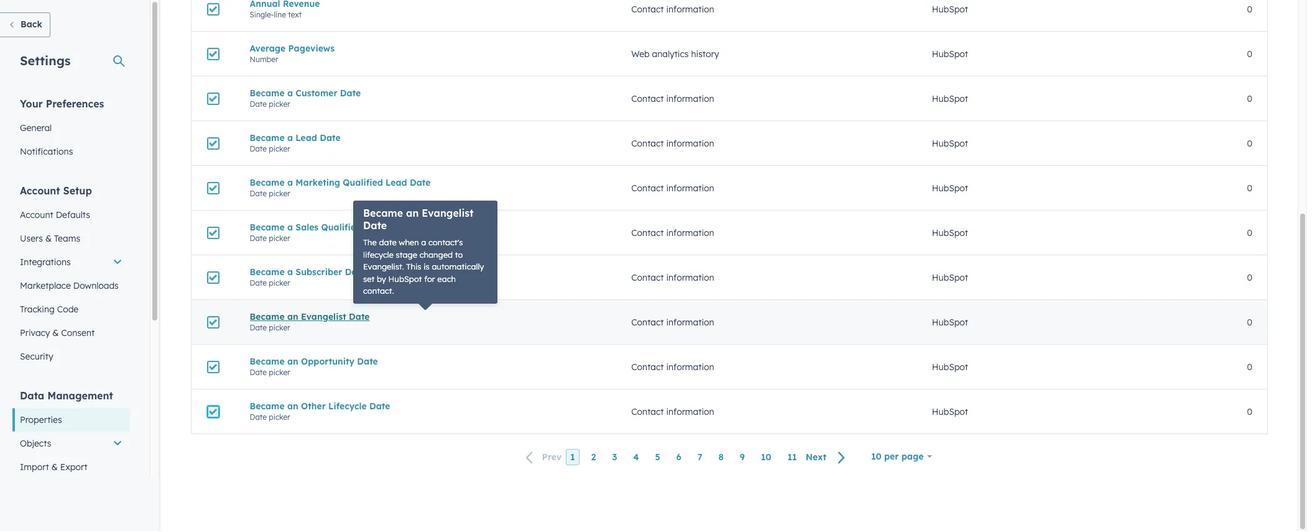 Task type: describe. For each thing, give the bounding box(es) containing it.
0 for became an opportunity date
[[1248, 362, 1253, 373]]

to
[[455, 250, 463, 260]]

1 contact from the top
[[632, 3, 664, 15]]

became an other lifecycle date date picker
[[250, 401, 390, 422]]

1 0 from the top
[[1248, 3, 1253, 15]]

a for customer
[[287, 87, 293, 99]]

privacy
[[20, 328, 50, 339]]

notifications link
[[12, 140, 130, 164]]

users
[[20, 233, 43, 245]]

an for became an opportunity date
[[287, 356, 298, 367]]

became an opportunity date date picker
[[250, 356, 378, 377]]

notifications
[[20, 146, 73, 157]]

became a marketing qualified lead date button
[[250, 177, 602, 188]]

11
[[788, 452, 797, 464]]

6 button
[[672, 450, 686, 466]]

lead for became a sales qualified lead date
[[364, 222, 386, 233]]

became for became a customer date
[[250, 87, 285, 99]]

became for became an evangelist date
[[250, 311, 285, 323]]

10 for 10 per page
[[872, 452, 882, 463]]

pageviews
[[288, 43, 335, 54]]

5 button
[[651, 450, 665, 466]]

5
[[656, 452, 661, 464]]

defaults
[[56, 210, 90, 221]]

contact information for became an other lifecycle date
[[632, 407, 715, 418]]

properties link
[[12, 409, 130, 432]]

subscriber
[[296, 267, 342, 278]]

opportunity
[[301, 356, 355, 367]]

when
[[399, 238, 419, 248]]

users & teams
[[20, 233, 80, 245]]

10 button
[[757, 450, 776, 466]]

account for account defaults
[[20, 210, 53, 221]]

hubspot for became a subscriber date
[[933, 272, 969, 283]]

1 information from the top
[[667, 3, 715, 15]]

became an evangelist date date picker
[[250, 311, 370, 333]]

privacy & consent link
[[12, 322, 130, 345]]

picker inside became an other lifecycle date date picker
[[269, 413, 290, 422]]

information for became a marketing qualified lead date
[[667, 183, 715, 194]]

picker inside became an evangelist date date picker
[[269, 323, 290, 333]]

information for became a sales qualified lead date
[[667, 227, 715, 239]]

became a sales qualified lead date date picker
[[250, 222, 409, 243]]

hubspot for became a sales qualified lead date
[[933, 227, 969, 239]]

lead for became a marketing qualified lead date
[[386, 177, 407, 188]]

contact for became a customer date
[[632, 93, 664, 104]]

a for marketing
[[287, 177, 293, 188]]

hubspot for became a customer date
[[933, 93, 969, 104]]

lifecycle
[[363, 250, 394, 260]]

per
[[885, 452, 899, 463]]

became a subscriber date button
[[250, 267, 602, 278]]

lifecycle
[[329, 401, 367, 412]]

0 for became a sales qualified lead date
[[1248, 227, 1253, 239]]

prev button
[[519, 450, 566, 466]]

picker inside became an opportunity date date picker
[[269, 368, 290, 377]]

1 contact information from the top
[[632, 3, 715, 15]]

& for teams
[[45, 233, 52, 245]]

2
[[592, 452, 596, 464]]

& for consent
[[52, 328, 59, 339]]

objects
[[20, 439, 51, 450]]

picker inside became a sales qualified lead date date picker
[[269, 234, 290, 243]]

evangelist for became an evangelist date the date when a contact's lifecycle stage changed to evangelist. this is automatically set by hubspot for each contact.
[[422, 207, 474, 220]]

general
[[20, 123, 52, 134]]

code
[[57, 304, 79, 315]]

automatically
[[432, 262, 484, 272]]

contact's
[[429, 238, 463, 248]]

6
[[677, 452, 682, 464]]

hubspot for became an evangelist date
[[933, 317, 969, 328]]

evangelist.
[[363, 262, 404, 272]]

back
[[21, 19, 42, 30]]

evangelist for became an evangelist date date picker
[[301, 311, 346, 323]]

security link
[[12, 345, 130, 369]]

a for subscriber
[[287, 267, 293, 278]]

marketing
[[296, 177, 340, 188]]

became for became a lead date
[[250, 132, 285, 143]]

0 for became a lead date
[[1248, 138, 1253, 149]]

integrations
[[20, 257, 71, 268]]

& for export
[[52, 462, 58, 474]]

0 for became a marketing qualified lead date
[[1248, 183, 1253, 194]]

page
[[902, 452, 924, 463]]

an for became an other lifecycle date
[[287, 401, 298, 412]]

date
[[379, 238, 397, 248]]

back link
[[0, 12, 50, 37]]

hubspot for became an other lifecycle date
[[933, 407, 969, 418]]

9
[[740, 452, 745, 464]]

1
[[571, 452, 575, 464]]

7
[[698, 452, 703, 464]]

0 for became an evangelist date
[[1248, 317, 1253, 328]]

date inside 'became an evangelist date the date when a contact's lifecycle stage changed to evangelist. this is automatically set by hubspot for each contact.'
[[363, 220, 387, 232]]

account defaults link
[[12, 203, 130, 227]]

average
[[250, 43, 286, 54]]

web
[[632, 48, 650, 59]]

properties
[[20, 415, 62, 426]]

integrations button
[[12, 251, 130, 274]]

contact information for became a customer date
[[632, 93, 715, 104]]

became a subscriber date date picker
[[250, 267, 366, 288]]

next
[[806, 453, 827, 464]]

contact information for became a subscriber date
[[632, 272, 715, 283]]

10 for 10
[[761, 452, 772, 464]]

contact for became an evangelist date
[[632, 317, 664, 328]]

became an other lifecycle date button
[[250, 401, 602, 412]]

contact information for became a lead date
[[632, 138, 715, 149]]

import & export link
[[12, 456, 130, 480]]

marketplace downloads
[[20, 281, 119, 292]]

tracking
[[20, 304, 55, 315]]

picker inside became a subscriber date date picker
[[269, 278, 290, 288]]

became an opportunity date button
[[250, 356, 602, 367]]

account for account setup
[[20, 185, 60, 197]]

8 button
[[715, 450, 728, 466]]

8
[[719, 452, 724, 464]]

each
[[438, 274, 456, 284]]

average pageviews number
[[250, 43, 335, 64]]

became a sales qualified lead date button
[[250, 222, 602, 233]]

average pageviews button
[[250, 43, 602, 54]]

data management
[[20, 390, 113, 403]]

an inside 'became an evangelist date the date when a contact's lifecycle stage changed to evangelist. this is automatically set by hubspot for each contact.'
[[406, 207, 419, 220]]

is
[[424, 262, 430, 272]]

for
[[425, 274, 435, 284]]

other
[[301, 401, 326, 412]]

contact for became a subscriber date
[[632, 272, 664, 283]]



Task type: vqa. For each thing, say whether or not it's contained in the screenshot.


Task type: locate. For each thing, give the bounding box(es) containing it.
0 for became a subscriber date
[[1248, 272, 1253, 283]]

1 vertical spatial qualified
[[321, 222, 362, 233]]

general link
[[12, 116, 130, 140]]

4 information from the top
[[667, 183, 715, 194]]

became for became an opportunity date
[[250, 356, 285, 367]]

7 picker from the top
[[269, 368, 290, 377]]

picker
[[269, 99, 290, 109], [269, 144, 290, 153], [269, 189, 290, 198], [269, 234, 290, 243], [269, 278, 290, 288], [269, 323, 290, 333], [269, 368, 290, 377], [269, 413, 290, 422]]

0 horizontal spatial 10
[[761, 452, 772, 464]]

& left export
[[52, 462, 58, 474]]

became an evangelist date tooltip
[[353, 201, 498, 304]]

picker inside became a lead date date picker
[[269, 144, 290, 153]]

single-line text
[[250, 10, 302, 19]]

contact information for became a sales qualified lead date
[[632, 227, 715, 239]]

2 vertical spatial &
[[52, 462, 58, 474]]

qualified inside became a sales qualified lead date date picker
[[321, 222, 362, 233]]

&
[[45, 233, 52, 245], [52, 328, 59, 339], [52, 462, 58, 474]]

a inside became a sales qualified lead date date picker
[[287, 222, 293, 233]]

picker down became a lead date date picker
[[269, 189, 290, 198]]

account
[[20, 185, 60, 197], [20, 210, 53, 221]]

information for became an evangelist date
[[667, 317, 715, 328]]

became inside became an evangelist date date picker
[[250, 311, 285, 323]]

5 contact from the top
[[632, 227, 664, 239]]

management
[[47, 390, 113, 403]]

& right privacy
[[52, 328, 59, 339]]

tracking code link
[[12, 298, 130, 322]]

hubspot for average pageviews
[[933, 48, 969, 59]]

9 contact from the top
[[632, 407, 664, 418]]

account setup
[[20, 185, 92, 197]]

picker inside became a customer date date picker
[[269, 99, 290, 109]]

0 horizontal spatial lead
[[296, 132, 317, 143]]

became for became a subscriber date
[[250, 267, 285, 278]]

a for lead
[[287, 132, 293, 143]]

8 contact information from the top
[[632, 362, 715, 373]]

10 right the 9
[[761, 452, 772, 464]]

contact for became a marketing qualified lead date
[[632, 183, 664, 194]]

number
[[250, 54, 278, 64]]

qualified right sales at the top left of page
[[321, 222, 362, 233]]

became inside became a lead date date picker
[[250, 132, 285, 143]]

a left marketing
[[287, 177, 293, 188]]

11 button
[[784, 450, 802, 466]]

account setup element
[[12, 184, 130, 369]]

consent
[[61, 328, 95, 339]]

& inside 'link'
[[52, 328, 59, 339]]

a inside became a lead date date picker
[[287, 132, 293, 143]]

qualified
[[343, 177, 383, 188], [321, 222, 362, 233]]

evangelist up "became a sales qualified lead date" button
[[422, 207, 474, 220]]

0 vertical spatial evangelist
[[422, 207, 474, 220]]

this
[[407, 262, 422, 272]]

information
[[667, 3, 715, 15], [667, 93, 715, 104], [667, 138, 715, 149], [667, 183, 715, 194], [667, 227, 715, 239], [667, 272, 715, 283], [667, 317, 715, 328], [667, 362, 715, 373], [667, 407, 715, 418]]

7 information from the top
[[667, 317, 715, 328]]

7 contact from the top
[[632, 317, 664, 328]]

5 contact information from the top
[[632, 227, 715, 239]]

1 picker from the top
[[269, 99, 290, 109]]

data management element
[[12, 390, 130, 503]]

qualified for sales
[[321, 222, 362, 233]]

lead inside became a marketing qualified lead date date picker
[[386, 177, 407, 188]]

became a customer date button
[[250, 87, 602, 99]]

import
[[20, 462, 49, 474]]

hubspot for became an opportunity date
[[933, 362, 969, 373]]

4
[[634, 452, 639, 464]]

contact information
[[632, 3, 715, 15], [632, 93, 715, 104], [632, 138, 715, 149], [632, 183, 715, 194], [632, 227, 715, 239], [632, 272, 715, 283], [632, 317, 715, 328], [632, 362, 715, 373], [632, 407, 715, 418]]

6 contact information from the top
[[632, 272, 715, 283]]

an for became an evangelist date
[[287, 311, 298, 323]]

2 vertical spatial lead
[[364, 222, 386, 233]]

set
[[363, 274, 375, 284]]

evangelist inside 'became an evangelist date the date when a contact's lifecycle stage changed to evangelist. this is automatically set by hubspot for each contact.'
[[422, 207, 474, 220]]

hubspot
[[933, 3, 969, 15], [933, 48, 969, 59], [933, 93, 969, 104], [933, 138, 969, 149], [933, 183, 969, 194], [933, 227, 969, 239], [933, 272, 969, 283], [389, 274, 422, 284], [933, 317, 969, 328], [933, 362, 969, 373], [933, 407, 969, 418]]

information for became a customer date
[[667, 93, 715, 104]]

analytics
[[652, 48, 689, 59]]

information for became a subscriber date
[[667, 272, 715, 283]]

became down became a lead date date picker
[[250, 177, 285, 188]]

information for became an other lifecycle date
[[667, 407, 715, 418]]

import & export
[[20, 462, 87, 474]]

sales
[[296, 222, 319, 233]]

setup
[[63, 185, 92, 197]]

7 contact information from the top
[[632, 317, 715, 328]]

stage
[[396, 250, 418, 260]]

contact information for became a marketing qualified lead date
[[632, 183, 715, 194]]

7 button
[[694, 450, 707, 466]]

an inside became an other lifecycle date date picker
[[287, 401, 298, 412]]

0 for became a customer date
[[1248, 93, 1253, 104]]

became left sales at the top left of page
[[250, 222, 285, 233]]

1 horizontal spatial lead
[[364, 222, 386, 233]]

1 vertical spatial &
[[52, 328, 59, 339]]

became up date
[[363, 207, 403, 220]]

10
[[872, 452, 882, 463], [761, 452, 772, 464]]

hubspot for became a marketing qualified lead date
[[933, 183, 969, 194]]

lead
[[296, 132, 317, 143], [386, 177, 407, 188], [364, 222, 386, 233]]

picker down became an opportunity date date picker
[[269, 413, 290, 422]]

an down became a subscriber date date picker on the bottom left of page
[[287, 311, 298, 323]]

0 vertical spatial &
[[45, 233, 52, 245]]

customer
[[296, 87, 338, 99]]

2 0 from the top
[[1248, 48, 1253, 59]]

1 vertical spatial evangelist
[[301, 311, 346, 323]]

became an evangelist date button
[[250, 311, 602, 323]]

an inside became an opportunity date date picker
[[287, 356, 298, 367]]

prev
[[542, 453, 562, 464]]

10 per page
[[872, 452, 924, 463]]

hubspot inside 'became an evangelist date the date when a contact's lifecycle stage changed to evangelist. this is automatically set by hubspot for each contact.'
[[389, 274, 422, 284]]

0 vertical spatial account
[[20, 185, 60, 197]]

became inside 'became an evangelist date the date when a contact's lifecycle stage changed to evangelist. this is automatically set by hubspot for each contact.'
[[363, 207, 403, 220]]

became a customer date date picker
[[250, 87, 361, 109]]

8 information from the top
[[667, 362, 715, 373]]

information for became an opportunity date
[[667, 362, 715, 373]]

contact for became a lead date
[[632, 138, 664, 149]]

lead up the
[[364, 222, 386, 233]]

became a lead date button
[[250, 132, 602, 143]]

downloads
[[73, 281, 119, 292]]

10 left 'per'
[[872, 452, 882, 463]]

contact for became a sales qualified lead date
[[632, 227, 664, 239]]

preferences
[[46, 98, 104, 110]]

1 button
[[566, 450, 580, 466]]

1 horizontal spatial evangelist
[[422, 207, 474, 220]]

picker up became an other lifecycle date date picker
[[269, 368, 290, 377]]

& right users
[[45, 233, 52, 245]]

hubspot for became a lead date
[[933, 138, 969, 149]]

account defaults
[[20, 210, 90, 221]]

0 for became an other lifecycle date
[[1248, 407, 1253, 418]]

contact.
[[363, 286, 394, 296]]

picker up became a subscriber date date picker on the bottom left of page
[[269, 234, 290, 243]]

0
[[1248, 3, 1253, 15], [1248, 48, 1253, 59], [1248, 93, 1253, 104], [1248, 138, 1253, 149], [1248, 183, 1253, 194], [1248, 227, 1253, 239], [1248, 272, 1253, 283], [1248, 317, 1253, 328], [1248, 362, 1253, 373], [1248, 407, 1253, 418]]

4 contact information from the top
[[632, 183, 715, 194]]

lead down became a customer date date picker at the left of the page
[[296, 132, 317, 143]]

tab panel containing contact information
[[181, 0, 1279, 480]]

contact information for became an evangelist date
[[632, 317, 715, 328]]

a inside became a customer date date picker
[[287, 87, 293, 99]]

10 0 from the top
[[1248, 407, 1253, 418]]

an up "became a sales qualified lead date" button
[[406, 207, 419, 220]]

qualified for marketing
[[343, 177, 383, 188]]

tab panel
[[181, 0, 1279, 480]]

2 contact information from the top
[[632, 93, 715, 104]]

became an evangelist date the date when a contact's lifecycle stage changed to evangelist. this is automatically set by hubspot for each contact.
[[363, 207, 484, 296]]

became inside became a marketing qualified lead date date picker
[[250, 177, 285, 188]]

5 information from the top
[[667, 227, 715, 239]]

single-
[[250, 10, 274, 19]]

6 picker from the top
[[269, 323, 290, 333]]

evangelist
[[422, 207, 474, 220], [301, 311, 346, 323]]

& inside "link"
[[45, 233, 52, 245]]

qualified right marketing
[[343, 177, 383, 188]]

became down became a subscriber date date picker on the bottom left of page
[[250, 311, 285, 323]]

9 information from the top
[[667, 407, 715, 418]]

1 horizontal spatial 10
[[872, 452, 882, 463]]

became left other
[[250, 401, 285, 412]]

picker down became a customer date date picker at the left of the page
[[269, 144, 290, 153]]

4 0 from the top
[[1248, 138, 1253, 149]]

became
[[250, 87, 285, 99], [250, 132, 285, 143], [250, 177, 285, 188], [363, 207, 403, 220], [250, 222, 285, 233], [250, 267, 285, 278], [250, 311, 285, 323], [250, 356, 285, 367], [250, 401, 285, 412]]

10 inside button
[[761, 452, 772, 464]]

data
[[20, 390, 44, 403]]

3 contact information from the top
[[632, 138, 715, 149]]

text
[[288, 10, 302, 19]]

contact for became an other lifecycle date
[[632, 407, 664, 418]]

8 contact from the top
[[632, 362, 664, 373]]

10 inside popup button
[[872, 452, 882, 463]]

an inside became an evangelist date date picker
[[287, 311, 298, 323]]

7 0 from the top
[[1248, 272, 1253, 283]]

a inside became a marketing qualified lead date date picker
[[287, 177, 293, 188]]

history
[[692, 48, 720, 59]]

information for became a lead date
[[667, 138, 715, 149]]

4 button
[[629, 450, 644, 466]]

your preferences
[[20, 98, 104, 110]]

became a marketing qualified lead date date picker
[[250, 177, 431, 198]]

became inside became a subscriber date date picker
[[250, 267, 285, 278]]

became inside became an other lifecycle date date picker
[[250, 401, 285, 412]]

a left "subscriber"
[[287, 267, 293, 278]]

tracking code
[[20, 304, 79, 315]]

a inside became a subscriber date date picker
[[287, 267, 293, 278]]

became for became an other lifecycle date
[[250, 401, 285, 412]]

3 picker from the top
[[269, 189, 290, 198]]

a right when
[[421, 238, 426, 248]]

0 for average pageviews
[[1248, 48, 1253, 59]]

8 picker from the top
[[269, 413, 290, 422]]

became for became a marketing qualified lead date
[[250, 177, 285, 188]]

picker up became an evangelist date date picker
[[269, 278, 290, 288]]

the
[[363, 238, 377, 248]]

account up account defaults
[[20, 185, 60, 197]]

became down 'number'
[[250, 87, 285, 99]]

6 contact from the top
[[632, 272, 664, 283]]

& inside data management element
[[52, 462, 58, 474]]

contact information for became an opportunity date
[[632, 362, 715, 373]]

contact for became an opportunity date
[[632, 362, 664, 373]]

a left "customer"
[[287, 87, 293, 99]]

9 contact information from the top
[[632, 407, 715, 418]]

by
[[377, 274, 386, 284]]

6 information from the top
[[667, 272, 715, 283]]

5 0 from the top
[[1248, 183, 1253, 194]]

became down became an evangelist date date picker
[[250, 356, 285, 367]]

a for sales
[[287, 222, 293, 233]]

became inside became a sales qualified lead date date picker
[[250, 222, 285, 233]]

became inside became an opportunity date date picker
[[250, 356, 285, 367]]

6 0 from the top
[[1248, 227, 1253, 239]]

picker inside became a marketing qualified lead date date picker
[[269, 189, 290, 198]]

picker up became an opportunity date date picker
[[269, 323, 290, 333]]

9 0 from the top
[[1248, 362, 1253, 373]]

a left sales at the top left of page
[[287, 222, 293, 233]]

1 vertical spatial account
[[20, 210, 53, 221]]

an left "opportunity"
[[287, 356, 298, 367]]

evangelist inside became an evangelist date date picker
[[301, 311, 346, 323]]

lead inside became a sales qualified lead date date picker
[[364, 222, 386, 233]]

3 contact from the top
[[632, 138, 664, 149]]

became for became a sales qualified lead date
[[250, 222, 285, 233]]

date
[[340, 87, 361, 99], [250, 99, 267, 109], [320, 132, 341, 143], [250, 144, 267, 153], [410, 177, 431, 188], [250, 189, 267, 198], [363, 220, 387, 232], [388, 222, 409, 233], [250, 234, 267, 243], [345, 267, 366, 278], [250, 278, 267, 288], [349, 311, 370, 323], [250, 323, 267, 333], [357, 356, 378, 367], [250, 368, 267, 377], [370, 401, 390, 412], [250, 413, 267, 422]]

pagination navigation
[[519, 450, 854, 466]]

became a lead date date picker
[[250, 132, 341, 153]]

privacy & consent
[[20, 328, 95, 339]]

4 contact from the top
[[632, 183, 664, 194]]

2 horizontal spatial lead
[[386, 177, 407, 188]]

2 picker from the top
[[269, 144, 290, 153]]

teams
[[54, 233, 80, 245]]

10 per page button
[[864, 445, 941, 470]]

2 account from the top
[[20, 210, 53, 221]]

3
[[613, 452, 618, 464]]

your preferences element
[[12, 97, 130, 164]]

qualified inside became a marketing qualified lead date date picker
[[343, 177, 383, 188]]

marketplace
[[20, 281, 71, 292]]

9 button
[[736, 450, 750, 466]]

became left "subscriber"
[[250, 267, 285, 278]]

1 account from the top
[[20, 185, 60, 197]]

evangelist down became a subscriber date date picker on the bottom left of page
[[301, 311, 346, 323]]

0 vertical spatial lead
[[296, 132, 317, 143]]

security
[[20, 352, 53, 363]]

1 vertical spatial lead
[[386, 177, 407, 188]]

0 horizontal spatial evangelist
[[301, 311, 346, 323]]

0 vertical spatial qualified
[[343, 177, 383, 188]]

objects button
[[12, 432, 130, 456]]

marketplace downloads link
[[12, 274, 130, 298]]

8 0 from the top
[[1248, 317, 1253, 328]]

an left other
[[287, 401, 298, 412]]

lead down became a lead date button
[[386, 177, 407, 188]]

lead inside became a lead date date picker
[[296, 132, 317, 143]]

5 picker from the top
[[269, 278, 290, 288]]

became down became a customer date date picker at the left of the page
[[250, 132, 285, 143]]

a inside 'became an evangelist date the date when a contact's lifecycle stage changed to evangelist. this is automatically set by hubspot for each contact.'
[[421, 238, 426, 248]]

users & teams link
[[12, 227, 130, 251]]

an
[[406, 207, 419, 220], [287, 311, 298, 323], [287, 356, 298, 367], [287, 401, 298, 412]]

3 information from the top
[[667, 138, 715, 149]]

a down became a customer date date picker at the left of the page
[[287, 132, 293, 143]]

picker up became a lead date date picker
[[269, 99, 290, 109]]

2 contact from the top
[[632, 93, 664, 104]]

2 information from the top
[[667, 93, 715, 104]]

2 button
[[587, 450, 601, 466]]

became inside became a customer date date picker
[[250, 87, 285, 99]]

account up users
[[20, 210, 53, 221]]

3 0 from the top
[[1248, 93, 1253, 104]]

4 picker from the top
[[269, 234, 290, 243]]



